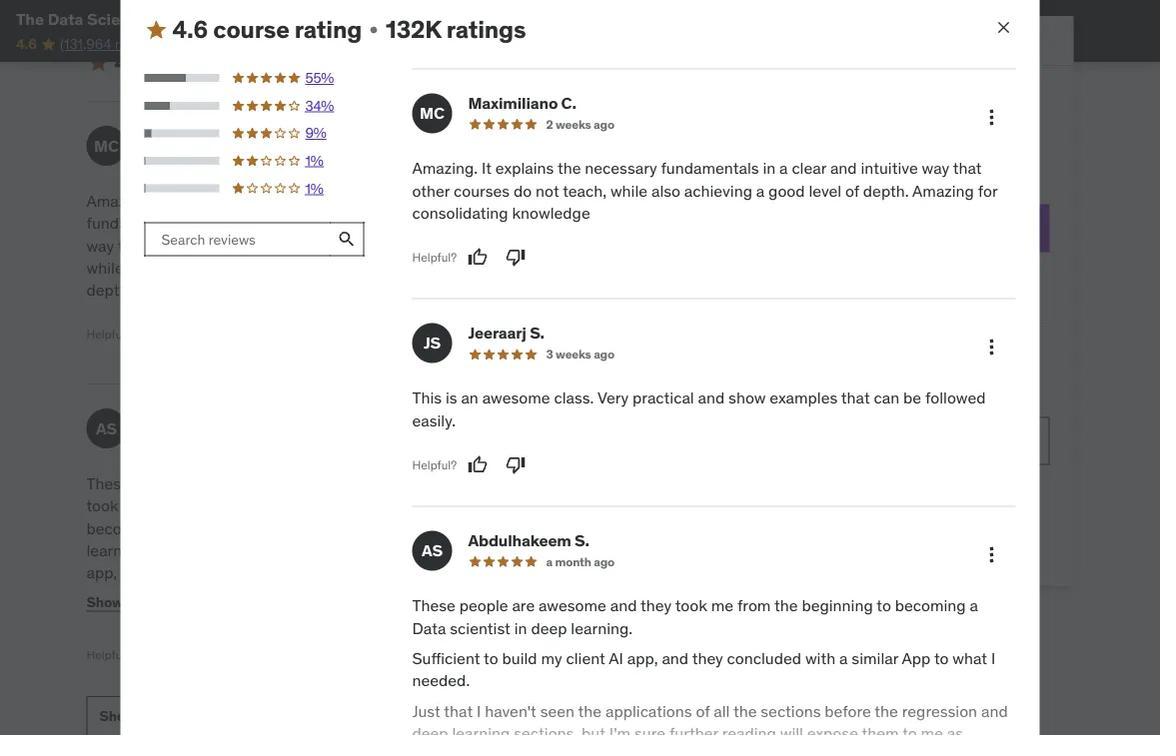 Task type: vqa. For each thing, say whether or not it's contained in the screenshot.
right do
yes



Task type: locate. For each thing, give the bounding box(es) containing it.
also
[[651, 181, 680, 201], [127, 258, 156, 278]]

s. for mark review by jeeraarj s. as unhelpful image associated with mark review by jeeraarj s. as helpful image
[[530, 323, 545, 343]]

0 vertical spatial class.
[[544, 190, 584, 211]]

people inside these people are awesome and they took me from the beginning to becoming a data scientist in deep learning. sufficient to build my client ai app, and they concluded with a similar app to what i needed. just that i haven't seen the applications of all the sections before the regression and deep learning sections, but i'm sure further reading will expose them to me a
[[459, 596, 508, 616]]

0 vertical spatial examples
[[474, 213, 542, 233]]

subscribe to udemy's top courses
[[758, 90, 991, 141]]

clear inside amazing. it explains the necessary fundamentals in a clear and intuitive way that other courses do not teach, while also achieving a good level of depth. amazing for consolidating knowledge
[[792, 158, 826, 179]]

depth. for amazing. it explains the necessary fundamentals in a clear and intuitive way that other courses do not teach, while also achieving a good level of depth. amazing for consolidating knowledge helpful?
[[86, 280, 132, 300]]

very for mark review by jeeraarj s. as helpful image
[[597, 388, 629, 409]]

1 vertical spatial medium image
[[86, 51, 110, 75]]

of inside these people are awesome and they took me from the beginning to becoming a data scientist in deep learning. sufficient to build my client ai app, and they concluded with a similar app to what i needed. just that i haven't seen the applications of all the sections before the regression and deep learning sections, but i'm sure further reading will expose them to me a
[[696, 701, 710, 722]]

0 horizontal spatial scientist
[[211, 518, 272, 538]]

amazing. inside the amazing. it explains the necessary fundamentals in a clear and intuitive way that other courses do not teach, while also achieving a good level of depth. amazing for consolidating knowledge helpful?
[[86, 190, 152, 211]]

0 vertical spatial knowledge
[[512, 203, 590, 224]]

consolidating for amazing. it explains the necessary fundamentals in a clear and intuitive way that other courses do not teach, while also achieving a good level of depth. amazing for consolidating knowledge helpful?
[[225, 280, 321, 300]]

followed down additional actions for review by jeeraarj s. icon
[[925, 388, 986, 409]]

0 horizontal spatial 2
[[220, 149, 227, 164]]

learning"
[[448, 518, 511, 538]]

me for these people are awesome and they took me from the beginning to becoming a data scientist in deep learning. sufficient to build my client ai app, and they concluded with a similar app to what i needed. just that i haven't seen the applications of all the sections before the regression and deep learning sections, but i'm sure further reading will expose them to me a
[[711, 596, 734, 616]]

all left reviews
[[139, 707, 154, 725]]

deep up 'sufficient to build my client ai app, and they concluded with a similar app to what i needed.'
[[292, 518, 328, 538]]

the inside amazing. it explains the necessary fundamentals in a clear and intuitive way that other courses do not teach, while also achieving a good level of depth. amazing for consolidating knowledge
[[557, 158, 581, 179]]

this
[[784, 150, 807, 168], [877, 382, 900, 400]]

mark review by maximiliano c. as helpful image
[[468, 248, 488, 268]]

a inside "these people are awesome and they took me from the beginning to becoming a data scientist in deep learning."
[[161, 518, 170, 538]]

achieving inside the amazing. it explains the necessary fundamentals in a clear and intuitive way that other courses do not teach, while also achieving a good level of depth. amazing for consolidating knowledge helpful?
[[160, 258, 228, 278]]

1 vertical spatial sufficient
[[412, 649, 480, 669]]

deep inside "these people are awesome and they took me from the beginning to becoming a data scientist in deep learning."
[[292, 518, 328, 538]]

good down get
[[768, 181, 805, 201]]

this
[[402, 190, 432, 211], [412, 388, 442, 409]]

1 horizontal spatial deep
[[412, 724, 448, 735]]

similar
[[311, 563, 358, 583], [852, 649, 898, 669]]

1 science from the left
[[87, 8, 148, 29]]

level for amazing. it explains the necessary fundamentals in a clear and intuitive way that other courses do not teach, while also achieving a good level of depth. amazing for consolidating knowledge
[[809, 181, 842, 201]]

1 horizontal spatial be
[[903, 388, 921, 409]]

132k down xsmall image
[[328, 47, 383, 77]]

month
[[555, 554, 591, 570]]

of down course, at top right
[[845, 181, 859, 201]]

examples
[[474, 213, 542, 233], [770, 388, 838, 409]]

1 vertical spatial 2 weeks ago
[[220, 149, 289, 164]]

0 vertical spatial app,
[[86, 563, 117, 583]]

with for courses
[[814, 169, 840, 187]]

good down search reviews text field
[[244, 258, 281, 278]]

0 vertical spatial ratings
[[446, 15, 526, 45]]

science up (131,964 ratings)
[[87, 8, 148, 29]]

medium image
[[144, 18, 168, 42], [86, 51, 110, 75]]

sure
[[635, 724, 666, 735]]

from for these people are awesome and they took me from the beginning to becoming a data scientist in deep learning. sufficient to build my client ai app, and they concluded with a similar app to what i needed. just that i haven't seen the applications of all the sections before the regression and deep learning sections, but i'm sure further reading will expose them to me a
[[737, 596, 771, 616]]

do up mark review by maximiliano c. as unhelpful icon
[[514, 181, 532, 201]]

needed. inside 'sufficient to build my client ai app, and they concluded with a similar app to what i needed.'
[[184, 585, 242, 606]]

0 horizontal spatial examples
[[474, 213, 542, 233]]

amazing for amazing. it explains the necessary fundamentals in a clear and intuitive way that other courses do not teach, while also achieving a good level of depth. amazing for consolidating knowledge
[[912, 181, 974, 201]]

mark review by jeeraarj s. as helpful image
[[458, 280, 478, 300]]

udemy's
[[877, 90, 956, 115]]

scientist inside these people are awesome and they took me from the beginning to becoming a data scientist in deep learning. sufficient to build my client ai app, and they concluded with a similar app to what i needed. just that i haven't seen the applications of all the sections before the regression and deep learning sections, but i'm sure further reading will expose them to me a
[[450, 618, 510, 639]]

parts up once
[[478, 473, 515, 494]]

1 vertical spatial is
[[446, 388, 457, 409]]

teach, inside the amazing. it explains the necessary fundamentals in a clear and intuitive way that other courses do not teach, while also achieving a good level of depth. amazing for consolidating knowledge helpful?
[[301, 235, 345, 256]]

awesome down real
[[539, 596, 606, 616]]

1 vertical spatial mark review by jeeraarj s. as unhelpful image
[[506, 456, 526, 476]]

amazing inside amazing. it explains the necessary fundamentals in a clear and intuitive way that other courses do not teach, while also achieving a good level of depth. amazing for consolidating knowledge
[[912, 181, 974, 201]]

data up xsmall icon
[[291, 8, 327, 29]]

1 horizontal spatial mc
[[420, 103, 445, 124]]

followed left mark review by maximiliano c. as helpful image
[[402, 235, 463, 256]]

1% button
[[144, 152, 365, 171], [144, 179, 365, 199]]

depth. inside the amazing. it explains the necessary fundamentals in a clear and intuitive way that other courses do not teach, while also achieving a good level of depth. amazing for consolidating knowledge helpful?
[[86, 280, 132, 300]]

a inside 'sufficient to build my client ai app, and they concluded with a similar app to what i needed.'
[[299, 563, 307, 583]]

are up 'sufficient to build my client ai app, and they concluded with a similar app to what i needed.'
[[186, 473, 209, 494]]

becoming inside "these people are awesome and they took me from the beginning to becoming a data scientist in deep learning."
[[86, 518, 157, 538]]

beginning inside "these people are awesome and they took me from the beginning to becoming a data scientist in deep learning."
[[213, 496, 284, 516]]

courses inside amazing. it explains the necessary fundamentals in a clear and intuitive way that other courses do not teach, while also achieving a good level of depth. amazing for consolidating knowledge
[[454, 181, 510, 201]]

1 show more button from the left
[[86, 583, 160, 623]]

0 horizontal spatial while
[[86, 258, 124, 278]]

0 vertical spatial other
[[412, 181, 450, 201]]

the inside the amazing. it explains the necessary fundamentals in a clear and intuitive way that other courses do not teach, while also achieving a good level of depth. amazing for consolidating knowledge helpful?
[[232, 190, 255, 211]]

0 vertical spatial depth.
[[863, 181, 909, 201]]

way inside the amazing. it explains the necessary fundamentals in a clear and intuitive way that other courses do not teach, while also achieving a good level of depth. amazing for consolidating knowledge helpful?
[[86, 235, 114, 256]]

0 vertical spatial ai
[[345, 540, 359, 561]]

awesome
[[472, 190, 540, 211], [482, 388, 550, 409], [213, 473, 281, 494], [539, 596, 606, 616]]

very for mark review by jeeraarj s. as helpful icon
[[587, 190, 619, 211]]

rating down the data science course: complete data science bootcamp 2023 at the left of page
[[237, 47, 304, 77]]

level inside amazing. it explains the necessary fundamentals in a clear and intuitive way that other courses do not teach, while also achieving a good level of depth. amazing for consolidating knowledge
[[809, 181, 842, 201]]

0 vertical spatial client
[[302, 540, 341, 561]]

this right at
[[877, 382, 900, 400]]

1 horizontal spatial 4.6
[[114, 47, 150, 77]]

other for amazing. it explains the necessary fundamentals in a clear and intuitive way that other courses do not teach, while also achieving a good level of depth. amazing for consolidating knowledge helpful?
[[150, 235, 188, 256]]

that inside amazing. it explains the necessary fundamentals in a clear and intuitive way that other courses do not teach, while also achieving a good level of depth. amazing for consolidating knowledge
[[953, 158, 982, 179]]

while inside the amazing. it explains the necessary fundamentals in a clear and intuitive way that other courses do not teach, while also achieving a good level of depth. amazing for consolidating knowledge helpful?
[[86, 258, 124, 278]]

2 science from the left
[[330, 8, 391, 29]]

rating up xsmall icon
[[295, 15, 362, 45]]

necessary for amazing. it explains the necessary fundamentals in a clear and intuitive way that other courses do not teach, while also achieving a good level of depth. amazing for consolidating knowledge
[[585, 158, 657, 179]]

0 horizontal spatial ai
[[345, 540, 359, 561]]

2 weeks ago
[[546, 117, 614, 132], [220, 149, 289, 164]]

course for medium icon related to xsmall image
[[213, 15, 289, 45]]

level down course, at top right
[[809, 181, 842, 201]]

0 horizontal spatial fundamentals
[[86, 213, 184, 233]]

more for first show more button
[[126, 593, 160, 611]]

concluded up 'sections'
[[727, 649, 801, 669]]

followed for mark review by jeeraarj s. as helpful icon
[[402, 235, 463, 256]]

0 vertical spatial what
[[137, 585, 172, 606]]

with down "these people are awesome and they took me from the beginning to becoming a data scientist in deep learning."
[[264, 563, 295, 583]]

an up mark review by maximiliano c. as helpful image
[[451, 190, 469, 211]]

show for mark review by jeeraarj s. as unhelpful image associated with mark review by jeeraarj s. as helpful image
[[729, 388, 766, 409]]

i'm
[[609, 724, 631, 735]]

data up (131,964
[[48, 8, 83, 29]]

explains up search reviews text field
[[170, 190, 228, 211]]

helpful? for mark review by jeeraarj s. as helpful icon
[[402, 282, 447, 298]]

explains inside the amazing. it explains the necessary fundamentals in a clear and intuitive way that other courses do not teach, while also achieving a good level of depth. amazing for consolidating knowledge helpful?
[[170, 190, 228, 211]]

maximiliano for mark review by jeeraarj s. as helpful icon
[[142, 125, 232, 145]]

0 vertical spatial 2 weeks ago
[[546, 117, 614, 132]]

fundamentals inside amazing. it explains the necessary fundamentals in a clear and intuitive way that other courses do not teach, while also achieving a good level of depth. amazing for consolidating knowledge
[[661, 158, 759, 179]]

concluded down "these people are awesome and they took me from the beginning to becoming a data scientist in deep learning."
[[186, 563, 261, 583]]

1 horizontal spatial people
[[459, 596, 508, 616]]

4.6 course rating for xsmall icon
[[114, 47, 304, 77]]

0 horizontal spatial build
[[238, 540, 273, 561]]

mark review by jeeraarj s. as unhelpful image right mark review by jeeraarj s. as helpful image
[[506, 456, 526, 476]]

show left 14 on the right of the page
[[729, 388, 766, 409]]

jeeraarj
[[458, 125, 516, 145], [468, 323, 526, 343]]

course,
[[810, 150, 856, 168]]

1 vertical spatial js
[[424, 333, 441, 354]]

needed. down "these people are awesome and they took me from the beginning to becoming a data scientist in deep learning."
[[184, 585, 242, 606]]

scientist up mark review by george l. as helpful icon
[[450, 618, 510, 639]]

0 vertical spatial very
[[587, 190, 619, 211]]

1 vertical spatial 1% button
[[144, 179, 365, 199]]

learning. inside "these people are awesome and they took me from the beginning to becoming a data scientist in deep learning."
[[86, 540, 148, 561]]

easily. left george
[[412, 411, 456, 431]]

achieving down search reviews text field
[[160, 258, 228, 278]]

weeks for mark review by maximiliano c. as helpful image
[[556, 117, 591, 132]]

4.6 course rating up 55% button
[[172, 15, 362, 45]]

ratings
[[446, 15, 526, 45], [388, 47, 468, 77]]

fundamentals inside the amazing. it explains the necessary fundamentals in a clear and intuitive way that other courses do not teach, while also achieving a good level of depth. amazing for consolidating knowledge helpful?
[[86, 213, 184, 233]]

mc
[[420, 103, 445, 124], [94, 135, 119, 156]]

1 horizontal spatial parts
[[478, 473, 515, 494]]

becoming for these people are awesome and they took me from the beginning to becoming a data scientist in deep learning.
[[86, 518, 157, 538]]

maximiliano down 2023
[[468, 93, 558, 113]]

1 horizontal spatial also
[[651, 181, 680, 201]]

in inside the amazing. it explains the necessary fundamentals in a clear and intuitive way that other courses do not teach, while also achieving a good level of depth. amazing for consolidating knowledge helpful?
[[188, 213, 201, 233]]

132k ratings right xsmall image
[[386, 15, 526, 45]]

way
[[922, 158, 949, 179], [86, 235, 114, 256]]

what up regression
[[953, 649, 987, 669]]

sufficient
[[148, 540, 216, 561], [412, 649, 480, 669]]

xsmall image
[[366, 22, 382, 38]]

course up 55% button
[[213, 15, 289, 45]]

client inside these people are awesome and they took me from the beginning to becoming a data scientist in deep learning. sufficient to build my client ai app, and they concluded with a similar app to what i needed. just that i haven't seen the applications of all the sections before the regression and deep learning sections, but i'm sure further reading will expose them to me a
[[566, 649, 605, 669]]

rated
[[1007, 150, 1040, 168]]

1 vertical spatial concluded
[[727, 649, 801, 669]]

consolidating
[[412, 203, 508, 224], [225, 280, 321, 300]]

the data science course: complete data science bootcamp 2023
[[16, 8, 516, 29]]

also inside the amazing. it explains the necessary fundamentals in a clear and intuitive way that other courses do not teach, while also achieving a good level of depth. amazing for consolidating knowledge helpful?
[[127, 258, 156, 278]]

data
[[48, 8, 83, 29], [291, 8, 327, 29], [173, 518, 207, 538], [412, 618, 446, 639]]

c. for mark review by jeeraarj s. as helpful image
[[561, 93, 576, 113]]

intuitive inside amazing. it explains the necessary fundamentals in a clear and intuitive way that other courses do not teach, while also achieving a good level of depth. amazing for consolidating knowledge
[[861, 158, 918, 179]]

courses
[[758, 116, 830, 141], [454, 181, 510, 201], [192, 235, 248, 256]]

not for amazing. it explains the necessary fundamentals in a clear and intuitive way that other courses do not teach, while also achieving a good level of depth. amazing for consolidating knowledge helpful?
[[274, 235, 297, 256]]

show for show all reviews button
[[99, 707, 136, 725]]

practical for mark review by jeeraarj s. as unhelpful image associated with mark review by jeeraarj s. as helpful icon
[[623, 190, 684, 211]]

from
[[149, 496, 182, 516], [737, 596, 771, 616]]

consolidating inside the amazing. it explains the necessary fundamentals in a clear and intuitive way that other courses do not teach, while also achieving a good level of depth. amazing for consolidating knowledge helpful?
[[225, 280, 321, 300]]

are down takes
[[512, 596, 535, 616]]

deep down "just"
[[412, 724, 448, 735]]

0 vertical spatial 2
[[546, 117, 553, 132]]

necessary
[[585, 158, 657, 179], [259, 190, 331, 211]]

0 vertical spatial build
[[238, 540, 273, 561]]

0 horizontal spatial other
[[150, 235, 188, 256]]

awesome inside these people are awesome and they took me from the beginning to becoming a data scientist in deep learning. sufficient to build my client ai app, and they concluded with a similar app to what i needed. just that i haven't seen the applications of all the sections before the regression and deep learning sections, but i'm sure further reading will expose them to me a
[[539, 596, 606, 616]]

1 show more from the left
[[86, 593, 160, 611]]

1 vertical spatial easily.
[[412, 411, 456, 431]]

from inside these people are awesome and they took me from the beginning to becoming a data scientist in deep learning. sufficient to build my client ai app, and they concluded with a similar app to what i needed. just that i haven't seen the applications of all the sections before the regression and deep learning sections, but i'm sure further reading will expose them to me a
[[737, 596, 771, 616]]

necessary inside amazing. it explains the necessary fundamentals in a clear and intuitive way that other courses do not teach, while also achieving a good level of depth. amazing for consolidating knowledge
[[585, 158, 657, 179]]

that inside the amazing. it explains the necessary fundamentals in a clear and intuitive way that other courses do not teach, while also achieving a good level of depth. amazing for consolidating knowledge helpful?
[[118, 235, 146, 256]]

beginning for these people are awesome and they took me from the beginning to becoming a data scientist in deep learning. sufficient to build my client ai app, and they concluded with a similar app to what i needed. just that i haven't seen the applications of all the sections before the regression and deep learning sections, but i'm sure further reading will expose them to me a
[[802, 596, 873, 616]]

depth. inside amazing. it explains the necessary fundamentals in a clear and intuitive way that other courses do not teach, while also achieving a good level of depth. amazing for consolidating knowledge
[[863, 181, 909, 201]]

2 1% from the top
[[305, 180, 323, 198]]

took
[[86, 496, 119, 516], [675, 596, 707, 616]]

more for second show more button from the left
[[442, 593, 476, 611]]

these for these people are awesome and they took me from the beginning to becoming a data scientist in deep learning.
[[86, 473, 130, 494]]

4.6 right ratings)
[[172, 15, 208, 45]]

learning. inside these people are awesome and they took me from the beginning to becoming a data scientist in deep learning. sufficient to build my client ai app, and they concluded with a similar app to what i needed. just that i haven't seen the applications of all the sections before the regression and deep learning sections, but i'm sure further reading will expose them to me a
[[571, 618, 633, 639]]

app, inside these people are awesome and they took me from the beginning to becoming a data scientist in deep learning. sufficient to build my client ai app, and they concluded with a similar app to what i needed. just that i haven't seen the applications of all the sections before the regression and deep learning sections, but i'm sure further reading will expose them to me a
[[627, 649, 658, 669]]

9% button
[[144, 124, 365, 144]]

plan.
[[901, 169, 932, 187]]

maximiliano c. down 2023
[[468, 93, 576, 113]]

more
[[975, 169, 1009, 187], [126, 593, 160, 611], [442, 593, 476, 611]]

and inside the first 6 parts are really great, however once you get to the final parts, "deep learning" and "case study" which are supposedly the most important parts the course takes a real dive in quality.
[[515, 518, 542, 538]]

they inside "these people are awesome and they took me from the beginning to becoming a data scientist in deep learning."
[[315, 473, 346, 494]]

with inside get this course, plus 11,000+ of our top-rated courses, with personal plan.
[[814, 169, 840, 187]]

is
[[436, 190, 447, 211], [446, 388, 457, 409]]

most
[[541, 540, 577, 561]]

i
[[176, 585, 180, 606], [991, 649, 996, 669], [477, 701, 481, 722]]

0 horizontal spatial consolidating
[[225, 280, 321, 300]]

personal
[[844, 169, 898, 187]]

beginning inside these people are awesome and they took me from the beginning to becoming a data scientist in deep learning. sufficient to build my client ai app, and they concluded with a similar app to what i needed. just that i haven't seen the applications of all the sections before the regression and deep learning sections, but i'm sure further reading will expose them to me a
[[802, 596, 873, 616]]

needed. up "just"
[[412, 671, 470, 692]]

1% button down the 9% button
[[144, 152, 365, 171]]

1 horizontal spatial 132k
[[386, 15, 441, 45]]

data up 'sufficient to build my client ai app, and they concluded with a similar app to what i needed.'
[[173, 518, 207, 538]]

for down search reviews text field
[[201, 280, 221, 300]]

an for mark review by jeeraarj s. as helpful image
[[461, 388, 478, 409]]

in inside these people are awesome and they took me from the beginning to becoming a data scientist in deep learning. sufficient to build my client ai app, and they concluded with a similar app to what i needed. just that i haven't seen the applications of all the sections before the regression and deep learning sections, but i'm sure further reading will expose them to me a
[[514, 618, 527, 639]]

what inside these people are awesome and they took me from the beginning to becoming a data scientist in deep learning. sufficient to build my client ai app, and they concluded with a similar app to what i needed. just that i haven't seen the applications of all the sections before the regression and deep learning sections, but i'm sure further reading will expose them to me a
[[953, 649, 987, 669]]

1 vertical spatial maximiliano
[[142, 125, 232, 145]]

while
[[610, 181, 648, 201], [86, 258, 124, 278]]

consolidating down search reviews text field
[[225, 280, 321, 300]]

1 vertical spatial from
[[737, 596, 771, 616]]

132k ratings down xsmall image
[[328, 47, 468, 77]]

clear inside the amazing. it explains the necessary fundamentals in a clear and intuitive way that other courses do not teach, while also achieving a good level of depth. amazing for consolidating knowledge helpful?
[[217, 213, 252, 233]]

achieving
[[684, 181, 752, 201], [160, 258, 228, 278]]

it inside the amazing. it explains the necessary fundamentals in a clear and intuitive way that other courses do not teach, while also achieving a good level of depth. amazing for consolidating knowledge helpful?
[[156, 190, 166, 211]]

3 weeks ago for mark review by jeeraarj s. as helpful icon
[[536, 149, 604, 164]]

parts up quality.
[[402, 563, 439, 583]]

necessary inside the amazing. it explains the necessary fundamentals in a clear and intuitive way that other courses do not teach, while also achieving a good level of depth. amazing for consolidating knowledge helpful?
[[259, 190, 331, 211]]

people for these people are awesome and they took me from the beginning to becoming a data scientist in deep learning.
[[134, 473, 182, 494]]

of
[[942, 150, 954, 168], [845, 181, 859, 201], [321, 258, 335, 278], [696, 701, 710, 722]]

be for mark review by jeeraarj s. as helpful icon
[[608, 213, 626, 233]]

1 horizontal spatial needed.
[[412, 671, 470, 692]]

submit search image
[[337, 230, 357, 250]]

a
[[779, 158, 788, 179], [756, 181, 765, 201], [205, 213, 213, 233], [232, 258, 241, 278], [161, 518, 170, 538], [546, 554, 553, 570], [299, 563, 307, 583], [565, 563, 573, 583], [970, 596, 978, 616], [839, 649, 848, 669]]

course
[[213, 15, 289, 45], [155, 47, 231, 77], [470, 563, 518, 583]]

2 weeks ago for mark review by jeeraarj s. as helpful icon
[[220, 149, 289, 164]]

deep for these people are awesome and they took me from the beginning to becoming a data scientist in deep learning.
[[292, 518, 328, 538]]

sufficient inside these people are awesome and they took me from the beginning to becoming a data scientist in deep learning. sufficient to build my client ai app, and they concluded with a similar app to what i needed. just that i haven't seen the applications of all the sections before the regression and deep learning sections, but i'm sure further reading will expose them to me a
[[412, 649, 480, 669]]

other inside the amazing. it explains the necessary fundamentals in a clear and intuitive way that other courses do not teach, while also achieving a good level of depth. amazing for consolidating knowledge helpful?
[[150, 235, 188, 256]]

that
[[953, 158, 982, 179], [545, 213, 574, 233], [118, 235, 146, 256], [841, 388, 870, 409], [444, 701, 473, 722]]

for for amazing. it explains the necessary fundamentals in a clear and intuitive way that other courses do not teach, while also achieving a good level of depth. amazing for consolidating knowledge
[[978, 181, 997, 201]]

apply
[[937, 533, 975, 551]]

level down search reviews text field
[[285, 258, 318, 278]]

132k ratings
[[386, 15, 526, 45], [328, 47, 468, 77]]

14 hours left at this price!
[[778, 382, 938, 400]]

show more
[[86, 593, 160, 611], [402, 593, 476, 611]]

scientist for these people are awesome and they took me from the beginning to becoming a data scientist in deep learning.
[[211, 518, 272, 538]]

build inside these people are awesome and they took me from the beginning to becoming a data scientist in deep learning. sufficient to build my client ai app, and they concluded with a similar app to what i needed. just that i haven't seen the applications of all the sections before the regression and deep learning sections, but i'm sure further reading will expose them to me a
[[502, 649, 537, 669]]

55% button
[[144, 69, 365, 88]]

1 horizontal spatial 2
[[546, 117, 553, 132]]

the inside "these people are awesome and they took me from the beginning to becoming a data scientist in deep learning."
[[186, 496, 209, 516]]

needed.
[[184, 585, 242, 606], [412, 671, 470, 692]]

0 vertical spatial jeeraarj
[[458, 125, 516, 145]]

2 show more from the left
[[402, 593, 476, 611]]

js for mark review by jeeraarj s. as helpful icon
[[414, 135, 431, 156]]

1 vertical spatial 4.6 course rating
[[114, 47, 304, 77]]

while for amazing. it explains the necessary fundamentals in a clear and intuitive way that other courses do not teach, while also achieving a good level of depth. amazing for consolidating knowledge
[[610, 181, 648, 201]]

rating
[[295, 15, 362, 45], [237, 47, 304, 77]]

0 horizontal spatial show more button
[[86, 583, 160, 623]]

good inside the amazing. it explains the necessary fundamentals in a clear and intuitive way that other courses do not teach, while also achieving a good level of depth. amazing for consolidating knowledge helpful?
[[244, 258, 281, 278]]

the inside the first 6 parts are really great, however once you get to the final parts, "deep learning" and "case study" which are supposedly the most important parts the course takes a real dive in quality.
[[402, 473, 429, 494]]

a inside the first 6 parts are really great, however once you get to the final parts, "deep learning" and "case study" which are supposedly the most important parts the course takes a real dive in quality.
[[565, 563, 573, 583]]

from inside "these people are awesome and they took me from the beginning to becoming a data scientist in deep learning."
[[149, 496, 182, 516]]

achieving for amazing. it explains the necessary fundamentals in a clear and intuitive way that other courses do not teach, while also achieving a good level of depth. amazing for consolidating knowledge
[[684, 181, 752, 201]]

0 vertical spatial amazing
[[912, 181, 974, 201]]

teach,
[[563, 181, 607, 201], [301, 235, 345, 256]]

0 horizontal spatial c.
[[235, 125, 251, 145]]

build inside 'sufficient to build my client ai app, and they concluded with a similar app to what i needed.'
[[238, 540, 273, 561]]

all up reading
[[714, 701, 730, 722]]

is for mark review by jeeraarj s. as helpful icon
[[436, 190, 447, 211]]

with down course, at top right
[[814, 169, 840, 187]]

maximiliano c. down 34% button
[[142, 125, 251, 145]]

fundamentals
[[661, 158, 759, 179], [86, 213, 184, 233]]

mark review by jeeraarj s. as unhelpful image down mark review by maximiliano c. as unhelpful icon
[[496, 280, 516, 300]]

followed for mark review by jeeraarj s. as helpful image
[[925, 388, 986, 409]]

1 1% button from the top
[[144, 152, 365, 171]]

mark review by george l. as unhelpful image
[[496, 646, 516, 666]]

1 vertical spatial consolidating
[[225, 280, 321, 300]]

achieving left the courses, at the top
[[684, 181, 752, 201]]

show for second show more button from the left
[[402, 593, 439, 611]]

1 vertical spatial build
[[502, 649, 537, 669]]

mark review by george l. as helpful image
[[458, 646, 478, 666]]

4.6 right (131,964
[[114, 47, 150, 77]]

it inside amazing. it explains the necessary fundamentals in a clear and intuitive way that other courses do not teach, while also achieving a good level of depth. amazing for consolidating knowledge
[[482, 158, 492, 179]]

4.6 course rating down course:
[[114, 47, 304, 77]]

of left our
[[942, 150, 954, 168]]

of up further
[[696, 701, 710, 722]]

0 vertical spatial this
[[784, 150, 807, 168]]

close modal image
[[994, 18, 1014, 38]]

explains inside amazing. it explains the necessary fundamentals in a clear and intuitive way that other courses do not teach, while also achieving a good level of depth. amazing for consolidating knowledge
[[495, 158, 554, 179]]

medium image left 606,536
[[144, 18, 168, 42]]

for down top-
[[978, 181, 997, 201]]

scientist
[[211, 518, 272, 538], [450, 618, 510, 639]]

0 vertical spatial it
[[482, 158, 492, 179]]

0 horizontal spatial show
[[433, 213, 470, 233]]

0 horizontal spatial do
[[252, 235, 270, 256]]

this up the courses, at the top
[[784, 150, 807, 168]]

0 vertical spatial app
[[86, 585, 115, 606]]

1 vertical spatial courses
[[454, 181, 510, 201]]

0 vertical spatial level
[[809, 181, 842, 201]]

awesome up 'sufficient to build my client ai app, and they concluded with a similar app to what i needed.'
[[213, 473, 281, 494]]

0 horizontal spatial the
[[16, 8, 44, 29]]

courses for amazing. it explains the necessary fundamentals in a clear and intuitive way that other courses do not teach, while also achieving a good level of depth. amazing for consolidating knowledge
[[454, 181, 510, 201]]

while inside amazing. it explains the necessary fundamentals in a clear and intuitive way that other courses do not teach, while also achieving a good level of depth. amazing for consolidating knowledge
[[610, 181, 648, 201]]

show for first show more button
[[86, 593, 123, 611]]

show up mark review by maximiliano c. as helpful image
[[433, 213, 470, 233]]

2 vertical spatial course
[[470, 563, 518, 583]]

0 horizontal spatial me
[[122, 496, 145, 516]]

do inside the amazing. it explains the necessary fundamentals in a clear and intuitive way that other courses do not teach, while also achieving a good level of depth. amazing for consolidating knowledge helpful?
[[252, 235, 270, 256]]

0 vertical spatial from
[[149, 496, 182, 516]]

do
[[514, 181, 532, 201], [252, 235, 270, 256]]

1 vertical spatial good
[[244, 258, 281, 278]]

1 vertical spatial c.
[[235, 125, 251, 145]]

as
[[96, 418, 117, 439], [422, 541, 443, 561]]

jeeraarj s. for mark review by jeeraarj s. as unhelpful image associated with mark review by jeeraarj s. as helpful icon
[[458, 125, 535, 145]]

took inside these people are awesome and they took me from the beginning to becoming a data scientist in deep learning. sufficient to build my client ai app, and they concluded with a similar app to what i needed. just that i haven't seen the applications of all the sections before the regression and deep learning sections, but i'm sure further reading will expose them to me a
[[675, 596, 707, 616]]

3 weeks ago for mark review by jeeraarj s. as helpful image
[[546, 347, 614, 362]]

what down "these people are awesome and they took me from the beginning to becoming a data scientist in deep learning."
[[137, 585, 172, 606]]

clear for amazing. it explains the necessary fundamentals in a clear and intuitive way that other courses do not teach, while also achieving a good level of depth. amazing for consolidating knowledge
[[792, 158, 826, 179]]

1 horizontal spatial the
[[402, 473, 429, 494]]

plus
[[859, 150, 885, 168]]

amazing down search reviews text field
[[136, 280, 197, 300]]

it up search reviews text field
[[156, 190, 166, 211]]

additional actions for review by maximiliano c. image
[[980, 106, 1004, 130]]

0 horizontal spatial necessary
[[259, 190, 331, 211]]

reviews
[[157, 707, 207, 725]]

before
[[825, 701, 871, 722]]

4.6 for medium icon related to xsmall image
[[172, 15, 208, 45]]

also inside amazing. it explains the necessary fundamentals in a clear and intuitive way that other courses do not teach, while also achieving a good level of depth. amazing for consolidating knowledge
[[651, 181, 680, 201]]

course down course:
[[155, 47, 231, 77]]

clear down the 9% button
[[217, 213, 252, 233]]

teach, inside amazing. it explains the necessary fundamentals in a clear and intuitive way that other courses do not teach, while also achieving a good level of depth. amazing for consolidating knowledge
[[563, 181, 607, 201]]

course down the supposedly
[[470, 563, 518, 583]]

bootcamp
[[395, 8, 474, 29]]

1 horizontal spatial show more
[[402, 593, 476, 611]]

explains up mark review by maximiliano c. as unhelpful icon
[[495, 158, 554, 179]]

data inside "these people are awesome and they took me from the beginning to becoming a data scientist in deep learning."
[[173, 518, 207, 538]]

abdulhakeem s.
[[468, 530, 589, 551]]

2 weeks ago for mark review by jeeraarj s. as helpful image
[[546, 117, 614, 132]]

1 horizontal spatial sufficient
[[412, 649, 480, 669]]

0 vertical spatial 1%
[[305, 152, 323, 170]]

deep down takes
[[531, 618, 567, 639]]

depth. for amazing. it explains the necessary fundamentals in a clear and intuitive way that other courses do not teach, while also achieving a good level of depth. amazing for consolidating knowledge
[[863, 181, 909, 201]]

0 vertical spatial the
[[16, 8, 44, 29]]

with inside these people are awesome and they took me from the beginning to becoming a data scientist in deep learning. sufficient to build my client ai app, and they concluded with a similar app to what i needed. just that i haven't seen the applications of all the sections before the regression and deep learning sections, but i'm sure further reading will expose them to me a
[[805, 649, 836, 669]]

show
[[86, 593, 123, 611], [402, 593, 439, 611], [99, 707, 136, 725]]

gl
[[412, 418, 432, 439]]

class. for mark review by jeeraarj s. as unhelpful image associated with mark review by jeeraarj s. as helpful icon
[[544, 190, 584, 211]]

1 vertical spatial 3 weeks ago
[[546, 347, 614, 362]]

4.6 left (131,964
[[16, 35, 37, 53]]

data down quality.
[[412, 618, 446, 639]]

3
[[536, 149, 543, 164], [546, 347, 553, 362]]

132k
[[386, 15, 441, 45], [328, 47, 383, 77]]

1 vertical spatial rating
[[237, 47, 304, 77]]

for inside the amazing. it explains the necessary fundamentals in a clear and intuitive way that other courses do not teach, while also achieving a good level of depth. amazing for consolidating knowledge helpful?
[[201, 280, 221, 300]]

1 horizontal spatial amazing.
[[412, 158, 478, 179]]

way inside amazing. it explains the necessary fundamentals in a clear and intuitive way that other courses do not teach, while also achieving a good level of depth. amazing for consolidating knowledge
[[922, 158, 949, 179]]

1 horizontal spatial these
[[412, 596, 455, 616]]

with for and
[[264, 563, 295, 583]]

and inside 'sufficient to build my client ai app, and they concluded with a similar app to what i needed.'
[[121, 563, 148, 583]]

rating for xsmall icon
[[237, 47, 304, 77]]

amazing.
[[412, 158, 478, 179], [86, 190, 152, 211]]

do for amazing. it explains the necessary fundamentals in a clear and intuitive way that other courses do not teach, while also achieving a good level of depth. amazing for consolidating knowledge helpful?
[[252, 235, 270, 256]]

1 vertical spatial jeeraarj
[[468, 323, 526, 343]]

people inside "these people are awesome and they took me from the beginning to becoming a data scientist in deep learning."
[[134, 473, 182, 494]]

helpful? inside the amazing. it explains the necessary fundamentals in a clear and intuitive way that other courses do not teach, while also achieving a good level of depth. amazing for consolidating knowledge helpful?
[[86, 327, 131, 342]]

132k right xsmall image
[[386, 15, 441, 45]]

2 horizontal spatial i
[[991, 649, 996, 669]]

(131,964 ratings)
[[60, 35, 162, 53]]

sufficient to build my client ai app, and they concluded with a similar app to what i needed.
[[86, 540, 359, 606]]

1% button up search reviews text field
[[144, 179, 365, 199]]

from for these people are awesome and they took me from the beginning to becoming a data scientist in deep learning.
[[149, 496, 182, 516]]

these inside these people are awesome and they took me from the beginning to becoming a data scientist in deep learning. sufficient to build my client ai app, and they concluded with a similar app to what i needed. just that i haven't seen the applications of all the sections before the regression and deep learning sections, but i'm sure further reading will expose them to me a
[[412, 596, 455, 616]]

courses inside the amazing. it explains the necessary fundamentals in a clear and intuitive way that other courses do not teach, while also achieving a good level of depth. amazing for consolidating knowledge helpful?
[[192, 235, 248, 256]]

ago for mark review by jeeraarj s. as helpful icon
[[584, 149, 604, 164]]

awesome up mark review by jeeraarj s. as helpful image
[[482, 388, 550, 409]]

learn more link
[[936, 169, 1009, 187]]

sufficient inside 'sufficient to build my client ai app, and they concluded with a similar app to what i needed.'
[[148, 540, 216, 561]]

scientist up 'sufficient to build my client ai app, and they concluded with a similar app to what i needed.'
[[211, 518, 272, 538]]

1 horizontal spatial good
[[768, 181, 805, 201]]

app
[[86, 585, 115, 606], [902, 649, 931, 669]]

app, inside 'sufficient to build my client ai app, and they concluded with a similar app to what i needed.'
[[86, 563, 117, 583]]

an left l.
[[461, 388, 478, 409]]

0 vertical spatial while
[[610, 181, 648, 201]]

of down search reviews text field
[[321, 258, 335, 278]]

1 vertical spatial achieving
[[160, 258, 228, 278]]

intuitive for amazing. it explains the necessary fundamentals in a clear and intuitive way that other courses do not teach, while also achieving a good level of depth. amazing for consolidating knowledge helpful?
[[286, 213, 344, 233]]

it up mark review by maximiliano c. as helpful image
[[482, 158, 492, 179]]

0 horizontal spatial good
[[244, 258, 281, 278]]

in inside "these people are awesome and they took me from the beginning to becoming a data scientist in deep learning."
[[276, 518, 288, 538]]

teams tab list
[[734, 16, 1074, 66]]

maximiliano down 34% button
[[142, 125, 232, 145]]

weeks for mark review by jeeraarj s. as helpful image
[[556, 347, 591, 362]]

clear right get
[[792, 158, 826, 179]]

1 vertical spatial can
[[874, 388, 900, 409]]

for inside amazing. it explains the necessary fundamentals in a clear and intuitive way that other courses do not teach, while also achieving a good level of depth. amazing for consolidating knowledge
[[978, 181, 997, 201]]

js
[[414, 135, 431, 156], [424, 333, 441, 354]]

ago for mark review by maximiliano c. as helpful image
[[594, 117, 614, 132]]

0 horizontal spatial concluded
[[186, 563, 261, 583]]

to inside "these people are awesome and they took me from the beginning to becoming a data scientist in deep learning."
[[288, 496, 302, 516]]

what inside 'sufficient to build my client ai app, and they concluded with a similar app to what i needed.'
[[137, 585, 172, 606]]

1 vertical spatial an
[[461, 388, 478, 409]]

are up the you
[[519, 473, 542, 494]]

do left submit search image
[[252, 235, 270, 256]]

1 horizontal spatial c.
[[561, 93, 576, 113]]

with up before in the bottom right of the page
[[805, 649, 836, 669]]

other for amazing. it explains the necessary fundamentals in a clear and intuitive way that other courses do not teach, while also achieving a good level of depth. amazing for consolidating knowledge
[[412, 181, 450, 201]]

level inside the amazing. it explains the necessary fundamentals in a clear and intuitive way that other courses do not teach, while also achieving a good level of depth. amazing for consolidating knowledge helpful?
[[285, 258, 318, 278]]

1 horizontal spatial fundamentals
[[661, 158, 759, 179]]

concluded inside these people are awesome and they took me from the beginning to becoming a data scientist in deep learning. sufficient to build my client ai app, and they concluded with a similar app to what i needed. just that i haven't seen the applications of all the sections before the regression and deep learning sections, but i'm sure further reading will expose them to me a
[[727, 649, 801, 669]]

1 vertical spatial what
[[953, 649, 987, 669]]

0 vertical spatial clear
[[792, 158, 826, 179]]

0 vertical spatial way
[[922, 158, 949, 179]]

mark review by jeeraarj s. as unhelpful image
[[496, 280, 516, 300], [506, 456, 526, 476]]

amazing down our
[[912, 181, 974, 201]]

consolidating up mark review by maximiliano c. as helpful image
[[412, 203, 508, 224]]

easily. up mark review by jeeraarj s. as helpful icon
[[466, 235, 510, 256]]

george
[[458, 408, 513, 428]]

this for mark review by jeeraarj s. as helpful image
[[412, 388, 442, 409]]

1 vertical spatial necessary
[[259, 190, 331, 211]]

medium image left ratings)
[[86, 51, 110, 75]]

0 vertical spatial can
[[578, 213, 604, 233]]

becoming
[[86, 518, 157, 538], [895, 596, 966, 616]]

me
[[122, 496, 145, 516], [711, 596, 734, 616], [921, 724, 943, 735]]

1 horizontal spatial knowledge
[[512, 203, 590, 224]]

1 horizontal spatial easily.
[[466, 235, 510, 256]]

0 vertical spatial becoming
[[86, 518, 157, 538]]

lifetime
[[872, 506, 916, 522]]

606,536 students
[[170, 35, 282, 53]]

easily. for mark review by jeeraarj s. as helpful image
[[412, 411, 456, 431]]

all
[[714, 701, 730, 722], [139, 707, 154, 725]]

science up 55%
[[330, 8, 391, 29]]

jeeraarj for mark review by jeeraarj s. as helpful image
[[468, 323, 526, 343]]

0 horizontal spatial medium image
[[86, 51, 110, 75]]

not for amazing. it explains the necessary fundamentals in a clear and intuitive way that other courses do not teach, while also achieving a good level of depth. amazing for consolidating knowledge
[[536, 181, 559, 201]]

0 horizontal spatial be
[[608, 213, 626, 233]]

medium image for xsmall icon
[[86, 51, 110, 75]]

beginning up 'sufficient to build my client ai app, and they concluded with a similar app to what i needed.'
[[213, 496, 284, 516]]

0 vertical spatial teach,
[[563, 181, 607, 201]]

4.6 course rating
[[172, 15, 362, 45], [114, 47, 304, 77]]

these
[[86, 473, 130, 494], [412, 596, 455, 616]]

1 horizontal spatial while
[[610, 181, 648, 201]]

regression
[[902, 701, 977, 722]]

amazing inside the amazing. it explains the necessary fundamentals in a clear and intuitive way that other courses do not teach, while also achieving a good level of depth. amazing for consolidating knowledge helpful?
[[136, 280, 197, 300]]

1 horizontal spatial as
[[422, 541, 443, 561]]

1 vertical spatial amazing
[[136, 280, 197, 300]]

app inside 'sufficient to build my client ai app, and they concluded with a similar app to what i needed.'
[[86, 585, 115, 606]]

additional actions for review by jeeraarj s. image
[[980, 336, 1004, 360]]

beginning down the full
[[802, 596, 873, 616]]



Task type: describe. For each thing, give the bounding box(es) containing it.
knowledge for amazing. it explains the necessary fundamentals in a clear and intuitive way that other courses do not teach, while also achieving a good level of depth. amazing for consolidating knowledge helpful?
[[86, 302, 165, 323]]

price!
[[903, 382, 938, 400]]

students
[[227, 35, 282, 53]]

55%
[[305, 69, 334, 87]]

consolidating for amazing. it explains the necessary fundamentals in a clear and intuitive way that other courses do not teach, while also achieving a good level of depth. amazing for consolidating knowledge
[[412, 203, 508, 224]]

my inside 'sufficient to build my client ai app, and they concluded with a similar app to what i needed.'
[[277, 540, 298, 561]]

these for these people are awesome and they took me from the beginning to becoming a data scientist in deep learning. sufficient to build my client ai app, and they concluded with a similar app to what i needed. just that i haven't seen the applications of all the sections before the regression and deep learning sections, but i'm sure further reading will expose them to me a
[[412, 596, 455, 616]]

deep for these people are awesome and they took me from the beginning to becoming a data scientist in deep learning. sufficient to build my client ai app, and they concluded with a similar app to what i needed. just that i haven't seen the applications of all the sections before the regression and deep learning sections, but i'm sure further reading will expose them to me a
[[531, 618, 567, 639]]

rating for xsmall image
[[295, 15, 362, 45]]

great,
[[588, 473, 629, 494]]

left
[[837, 382, 858, 400]]

medium image for xsmall image
[[144, 18, 168, 42]]

expose
[[807, 724, 858, 735]]

practical for mark review by jeeraarj s. as unhelpful image associated with mark review by jeeraarj s. as helpful image
[[633, 388, 694, 409]]

will
[[780, 724, 803, 735]]

132k for xsmall image
[[386, 15, 441, 45]]

2 1% button from the top
[[144, 179, 365, 199]]

an for mark review by jeeraarj s. as helpful icon
[[451, 190, 469, 211]]

top-
[[980, 150, 1007, 168]]

it for amazing. it explains the necessary fundamentals in a clear and intuitive way that other courses do not teach, while also achieving a good level of depth. amazing for consolidating knowledge
[[482, 158, 492, 179]]

they inside 'sufficient to build my client ai app, and they concluded with a similar app to what i needed.'
[[151, 563, 182, 583]]

concluded inside 'sufficient to build my client ai app, and they concluded with a similar app to what i needed.'
[[186, 563, 261, 583]]

34% button
[[144, 96, 365, 116]]

mc for mark review by jeeraarj s. as helpful icon
[[94, 135, 119, 156]]

client inside 'sufficient to build my client ai app, and they concluded with a similar app to what i needed.'
[[302, 540, 341, 561]]

in inside amazing. it explains the necessary fundamentals in a clear and intuitive way that other courses do not teach, while also achieving a good level of depth. amazing for consolidating knowledge
[[763, 158, 776, 179]]

0 vertical spatial as
[[96, 418, 117, 439]]

beginning for these people are awesome and they took me from the beginning to becoming a data scientist in deep learning.
[[213, 496, 284, 516]]

our
[[957, 150, 977, 168]]

4.6 course rating for xsmall image
[[172, 15, 362, 45]]

2 vertical spatial me
[[921, 724, 943, 735]]

4.6 for medium icon associated with xsmall icon
[[114, 47, 150, 77]]

these people are awesome and they took me from the beginning to becoming a data scientist in deep learning.
[[86, 473, 346, 561]]

subscribe
[[758, 90, 851, 115]]

examples for mark review by jeeraarj s. as helpful icon
[[474, 213, 542, 233]]

show for mark review by jeeraarj s. as unhelpful image associated with mark review by jeeraarj s. as helpful icon
[[433, 213, 470, 233]]

dive
[[608, 563, 637, 583]]

this for mark review by jeeraarj s. as helpful icon
[[402, 190, 432, 211]]

reading
[[722, 724, 776, 735]]

cancel anytime
[[863, 286, 945, 301]]

awesome up mark review by maximiliano c. as unhelpful icon
[[472, 190, 540, 211]]

parts,
[[641, 496, 682, 516]]

these people are awesome and they took me from the beginning to becoming a data scientist in deep learning. sufficient to build my client ai app, and they concluded with a similar app to what i needed. just that i haven't seen the applications of all the sections before the regression and deep learning sections, but i'm sure further reading will expose them to me a
[[412, 596, 1008, 735]]

Search reviews text field
[[144, 223, 330, 257]]

can for mark review by jeeraarj s. as unhelpful image associated with mark review by jeeraarj s. as helpful image
[[874, 388, 900, 409]]

good for amazing. it explains the necessary fundamentals in a clear and intuitive way that other courses do not teach, while also achieving a good level of depth. amazing for consolidating knowledge helpful?
[[244, 258, 281, 278]]

way for amazing. it explains the necessary fundamentals in a clear and intuitive way that other courses do not teach, while also achieving a good level of depth. amazing for consolidating knowledge helpful?
[[86, 235, 114, 256]]

amazing for amazing. it explains the necessary fundamentals in a clear and intuitive way that other courses do not teach, while also achieving a good level of depth. amazing for consolidating knowledge helpful?
[[136, 280, 197, 300]]

awesome inside "these people are awesome and they took me from the beginning to becoming a data scientist in deep learning."
[[213, 473, 281, 494]]

9%
[[305, 124, 326, 142]]

all inside button
[[139, 707, 154, 725]]

get this course, plus 11,000+ of our top-rated courses, with personal plan.
[[758, 150, 1040, 187]]

supposedly
[[429, 540, 510, 561]]

l.
[[516, 408, 529, 428]]

fundamentals for amazing. it explains the necessary fundamentals in a clear and intuitive way that other courses do not teach, while also achieving a good level of depth. amazing for consolidating knowledge helpful?
[[86, 213, 184, 233]]

first
[[433, 473, 461, 494]]

1 horizontal spatial i
[[477, 701, 481, 722]]

mark review by jeeraarj s. as helpful image
[[468, 456, 488, 476]]

s. for mark review by jeeraarj s. as unhelpful image associated with mark review by jeeraarj s. as helpful icon
[[520, 125, 535, 145]]

coupon
[[977, 533, 1028, 551]]

them
[[862, 724, 899, 735]]

2 for mark review by jeeraarj s. as helpful image
[[546, 117, 553, 132]]

132k ratings for xsmall image
[[386, 15, 526, 45]]

people for these people are awesome and they took me from the beginning to becoming a data scientist in deep learning. sufficient to build my client ai app, and they concluded with a similar app to what i needed. just that i haven't seen the applications of all the sections before the regression and deep learning sections, but i'm sure further reading will expose them to me a
[[459, 596, 508, 616]]

final
[[607, 496, 637, 516]]

to inside subscribe to udemy's top courses
[[854, 90, 874, 115]]

that inside these people are awesome and they took me from the beginning to becoming a data scientist in deep learning. sufficient to build my client ai app, and they concluded with a similar app to what i needed. just that i haven't seen the applications of all the sections before the regression and deep learning sections, but i'm sure further reading will expose them to me a
[[444, 701, 473, 722]]

can for mark review by jeeraarj s. as unhelpful image associated with mark review by jeeraarj s. as helpful icon
[[578, 213, 604, 233]]

really
[[546, 473, 584, 494]]

maximiliano c. for mark review by jeeraarj s. as helpful image
[[468, 93, 576, 113]]

are down "deep
[[402, 540, 425, 561]]

course inside the first 6 parts are really great, however once you get to the final parts, "deep learning" and "case study" which are supposedly the most important parts the course takes a real dive in quality.
[[470, 563, 518, 583]]

level for amazing. it explains the necessary fundamentals in a clear and intuitive way that other courses do not teach, while also achieving a good level of depth. amazing for consolidating knowledge helpful?
[[285, 258, 318, 278]]

2 vertical spatial s.
[[575, 530, 589, 551]]

"case
[[546, 518, 584, 538]]

full lifetime access
[[850, 506, 957, 522]]

haven't
[[485, 701, 536, 722]]

courses inside subscribe to udemy's top courses
[[758, 116, 830, 141]]

in inside the first 6 parts are really great, however once you get to the final parts, "deep learning" and "case study" which are supposedly the most important parts the course takes a real dive in quality.
[[641, 563, 654, 583]]

teach, for amazing. it explains the necessary fundamentals in a clear and intuitive way that other courses do not teach, while also achieving a good level of depth. amazing for consolidating knowledge helpful?
[[301, 235, 345, 256]]

this is an awesome class. very practical and show examples that can be followed easily. for mark review by jeeraarj s. as unhelpful image associated with mark review by jeeraarj s. as helpful image
[[412, 388, 986, 431]]

alarm image
[[758, 383, 774, 399]]

course:
[[151, 8, 210, 29]]

and inside the amazing. it explains the necessary fundamentals in a clear and intuitive way that other courses do not teach, while also achieving a good level of depth. amazing for consolidating knowledge helpful?
[[256, 213, 282, 233]]

ratings for xsmall icon
[[388, 47, 468, 77]]

examples for mark review by jeeraarj s. as helpful image
[[770, 388, 838, 409]]

of inside the amazing. it explains the necessary fundamentals in a clear and intuitive way that other courses do not teach, while also achieving a good level of depth. amazing for consolidating knowledge helpful?
[[321, 258, 335, 278]]

and inside "these people are awesome and they took me from the beginning to becoming a data scientist in deep learning."
[[285, 473, 311, 494]]

2 horizontal spatial more
[[975, 169, 1009, 187]]

similar inside these people are awesome and they took me from the beginning to becoming a data scientist in deep learning. sufficient to build my client ai app, and they concluded with a similar app to what i needed. just that i haven't seen the applications of all the sections before the regression and deep learning sections, but i'm sure further reading will expose them to me a
[[852, 649, 898, 669]]

jeeraarj for mark review by jeeraarj s. as helpful icon
[[458, 125, 516, 145]]

amazing. for amazing. it explains the necessary fundamentals in a clear and intuitive way that other courses do not teach, while also achieving a good level of depth. amazing for consolidating knowledge
[[412, 158, 478, 179]]

takes
[[522, 563, 561, 583]]

2 vertical spatial deep
[[412, 724, 448, 735]]

132k ratings for xsmall icon
[[328, 47, 468, 77]]

ai inside these people are awesome and they took me from the beginning to becoming a data scientist in deep learning. sufficient to build my client ai app, and they concluded with a similar app to what i needed. just that i haven't seen the applications of all the sections before the regression and deep learning sections, but i'm sure further reading will expose them to me a
[[609, 649, 623, 669]]

jeeraarj s. for mark review by jeeraarj s. as unhelpful image associated with mark review by jeeraarj s. as helpful image
[[468, 323, 545, 343]]

learning
[[452, 724, 510, 735]]

becoming for these people are awesome and they took me from the beginning to becoming a data scientist in deep learning. sufficient to build my client ai app, and they concluded with a similar app to what i needed. just that i haven't seen the applications of all the sections before the regression and deep learning sections, but i'm sure further reading will expose them to me a
[[895, 596, 966, 616]]

helpful? for mark review by jeeraarj s. as helpful image
[[412, 458, 457, 473]]

also for amazing. it explains the necessary fundamentals in a clear and intuitive way that other courses do not teach, while also achieving a good level of depth. amazing for consolidating knowledge helpful?
[[127, 258, 156, 278]]

but
[[582, 724, 606, 735]]

and inside amazing. it explains the necessary fundamentals in a clear and intuitive way that other courses do not teach, while also achieving a good level of depth. amazing for consolidating knowledge
[[830, 158, 857, 179]]

while for amazing. it explains the necessary fundamentals in a clear and intuitive way that other courses do not teach, while also achieving a good level of depth. amazing for consolidating knowledge helpful?
[[86, 258, 124, 278]]

34%
[[305, 97, 334, 115]]

all inside these people are awesome and they took me from the beginning to becoming a data scientist in deep learning. sufficient to build my client ai app, and they concluded with a similar app to what i needed. just that i haven't seen the applications of all the sections before the regression and deep learning sections, but i'm sure further reading will expose them to me a
[[714, 701, 730, 722]]

top
[[960, 90, 991, 115]]

0 horizontal spatial parts
[[402, 563, 439, 583]]

the for the first 6 parts are really great, however once you get to the final parts, "deep learning" and "case study" which are supposedly the most important parts the course takes a real dive in quality.
[[402, 473, 429, 494]]

explains for amazing. it explains the necessary fundamentals in a clear and intuitive way that other courses do not teach, while also achieving a good level of depth. amazing for consolidating knowledge helpful?
[[170, 190, 228, 211]]

similar inside 'sufficient to build my client ai app, and they concluded with a similar app to what i needed.'
[[311, 563, 358, 583]]

seen
[[540, 701, 575, 722]]

14
[[778, 382, 793, 400]]

2 for mark review by jeeraarj s. as helpful icon
[[220, 149, 227, 164]]

learn more
[[936, 169, 1009, 187]]

to inside the first 6 parts are really great, however once you get to the final parts, "deep learning" and "case study" which are supposedly the most important parts the course takes a real dive in quality.
[[561, 496, 576, 516]]

js for mark review by jeeraarj s. as helpful image
[[424, 333, 441, 354]]

11,000+
[[889, 150, 938, 168]]

you
[[505, 496, 530, 516]]

2 show more button from the left
[[402, 583, 476, 623]]

1 vertical spatial this
[[877, 382, 900, 400]]

get
[[534, 496, 558, 516]]

quality.
[[402, 585, 453, 606]]

full
[[850, 506, 870, 522]]

are inside these people are awesome and they took me from the beginning to becoming a data scientist in deep learning. sufficient to build my client ai app, and they concluded with a similar app to what i needed. just that i haven't seen the applications of all the sections before the regression and deep learning sections, but i'm sure further reading will expose them to me a
[[512, 596, 535, 616]]

ago for mark review by jeeraarj s. as helpful image
[[594, 347, 614, 362]]

(131,964
[[60, 35, 111, 53]]

sections,
[[514, 724, 578, 735]]

amazing. it explains the necessary fundamentals in a clear and intuitive way that other courses do not teach, while also achieving a good level of depth. amazing for consolidating knowledge helpful?
[[86, 190, 345, 342]]

however
[[402, 496, 462, 516]]

mark review by maximiliano c. as unhelpful image
[[506, 248, 526, 268]]

apply coupon
[[937, 533, 1028, 551]]

also for amazing. it explains the necessary fundamentals in a clear and intuitive way that other courses do not teach, while also achieving a good level of depth. amazing for consolidating knowledge
[[651, 181, 680, 201]]

xsmall image
[[308, 55, 324, 71]]

0 horizontal spatial 4.6
[[16, 35, 37, 53]]

class. for mark review by jeeraarj s. as unhelpful image associated with mark review by jeeraarj s. as helpful image
[[554, 388, 594, 409]]

ai inside 'sufficient to build my client ai app, and they concluded with a similar app to what i needed.'
[[345, 540, 359, 561]]

amazing. it explains the necessary fundamentals in a clear and intuitive way that other courses do not teach, while also achieving a good level of depth. amazing for consolidating knowledge
[[412, 158, 997, 224]]

132k for xsmall icon
[[328, 47, 383, 77]]

i inside 'sufficient to build my client ai app, and they concluded with a similar app to what i needed.'
[[176, 585, 180, 606]]

1 1% from the top
[[305, 152, 323, 170]]

3 for mark review by jeeraarj s. as helpful image
[[546, 347, 553, 362]]

abdulhakeem
[[468, 530, 571, 551]]

of inside get this course, plus 11,000+ of our top-rated courses, with personal plan.
[[942, 150, 954, 168]]

do for amazing. it explains the necessary fundamentals in a clear and intuitive way that other courses do not teach, while also achieving a good level of depth. amazing for consolidating knowledge
[[514, 181, 532, 201]]

amazing. for amazing. it explains the necessary fundamentals in a clear and intuitive way that other courses do not teach, while also achieving a good level of depth. amazing for consolidating knowledge helpful?
[[86, 190, 152, 211]]

at
[[861, 382, 874, 400]]

real
[[577, 563, 604, 583]]

the first 6 parts are really great, however once you get to the final parts, "deep learning" and "case study" which are supposedly the most important parts the course takes a real dive in quality.
[[402, 473, 682, 606]]

for for amazing. it explains the necessary fundamentals in a clear and intuitive way that other courses do not teach, while also achieving a good level of depth. amazing for consolidating knowledge helpful?
[[201, 280, 221, 300]]

1 vertical spatial as
[[422, 541, 443, 561]]

mark review by jeeraarj s. as unhelpful image for mark review by jeeraarj s. as helpful image
[[506, 456, 526, 476]]

a month ago
[[546, 554, 615, 570]]

mark review by jeeraarj s. as unhelpful image for mark review by jeeraarj s. as helpful icon
[[496, 280, 516, 300]]

this is an awesome class. very practical and show examples that can be followed easily. for mark review by jeeraarj s. as unhelpful image associated with mark review by jeeraarj s. as helpful icon
[[402, 190, 684, 256]]

just
[[412, 701, 440, 722]]

teams
[[969, 29, 1017, 50]]

app inside these people are awesome and they took me from the beginning to becoming a data scientist in deep learning. sufficient to build my client ai app, and they concluded with a similar app to what i needed. just that i haven't seen the applications of all the sections before the regression and deep learning sections, but i'm sure further reading will expose them to me a
[[902, 649, 931, 669]]

maximiliano for mark review by jeeraarj s. as helpful image
[[468, 93, 558, 113]]

"deep
[[402, 518, 444, 538]]

important
[[581, 540, 651, 561]]

courses for amazing. it explains the necessary fundamentals in a clear and intuitive way that other courses do not teach, while also achieving a good level of depth. amazing for consolidating knowledge helpful?
[[192, 235, 248, 256]]

additional actions for review by abdulhakeem s. image
[[980, 543, 1004, 567]]

my inside these people are awesome and they took me from the beginning to becoming a data scientist in deep learning. sufficient to build my client ai app, and they concluded with a similar app to what i needed. just that i haven't seen the applications of all the sections before the regression and deep learning sections, but i'm sure further reading will expose them to me a
[[541, 649, 562, 669]]

show all reviews button
[[86, 697, 220, 735]]

applications
[[606, 701, 692, 722]]

scientist for these people are awesome and they took me from the beginning to becoming a data scientist in deep learning. sufficient to build my client ai app, and they concluded with a similar app to what i needed. just that i haven't seen the applications of all the sections before the regression and deep learning sections, but i'm sure further reading will expose them to me a
[[450, 618, 510, 639]]

get
[[758, 150, 781, 168]]

show all reviews
[[99, 707, 207, 725]]

anytime
[[902, 286, 945, 301]]

are inside "these people are awesome and they took me from the beginning to becoming a data scientist in deep learning."
[[186, 473, 209, 494]]

hours
[[796, 382, 834, 400]]

3 for mark review by jeeraarj s. as helpful icon
[[536, 149, 543, 164]]

courses,
[[758, 169, 810, 187]]

sections
[[761, 701, 821, 722]]

needed. inside these people are awesome and they took me from the beginning to becoming a data scientist in deep learning. sufficient to build my client ai app, and they concluded with a similar app to what i needed. just that i haven't seen the applications of all the sections before the regression and deep learning sections, but i'm sure further reading will expose them to me a
[[412, 671, 470, 692]]

606,536
[[170, 35, 224, 53]]

teach, for amazing. it explains the necessary fundamentals in a clear and intuitive way that other courses do not teach, while also achieving a good level of depth. amazing for consolidating knowledge
[[563, 181, 607, 201]]

the for the data science course: complete data science bootcamp 2023
[[16, 8, 44, 29]]

helpful? for mark review by maximiliano c. as helpful image
[[412, 250, 457, 265]]

6
[[465, 473, 474, 494]]

data inside these people are awesome and they took me from the beginning to becoming a data scientist in deep learning. sufficient to build my client ai app, and they concluded with a similar app to what i needed. just that i haven't seen the applications of all the sections before the regression and deep learning sections, but i'm sure further reading will expose them to me a
[[412, 618, 446, 639]]

took for these people are awesome and they took me from the beginning to becoming a data scientist in deep learning.
[[86, 496, 119, 516]]

apply coupon button
[[916, 523, 1050, 563]]

study"
[[588, 518, 633, 538]]

maximiliano c. for mark review by jeeraarj s. as helpful icon
[[142, 125, 251, 145]]

of inside amazing. it explains the necessary fundamentals in a clear and intuitive way that other courses do not teach, while also achieving a good level of depth. amazing for consolidating knowledge
[[845, 181, 859, 201]]

cancel
[[863, 286, 899, 301]]

c. for mark review by jeeraarj s. as helpful icon
[[235, 125, 251, 145]]

which
[[637, 518, 679, 538]]

access
[[919, 506, 957, 522]]

this inside get this course, plus 11,000+ of our top-rated courses, with personal plan.
[[784, 150, 807, 168]]

it for amazing. it explains the necessary fundamentals in a clear and intuitive way that other courses do not teach, while also achieving a good level of depth. amazing for consolidating knowledge helpful?
[[156, 190, 166, 211]]

ratings)
[[115, 35, 162, 53]]

george l.
[[458, 408, 529, 428]]

ratings for xsmall image
[[446, 15, 526, 45]]

learn
[[936, 169, 972, 187]]

complete
[[213, 8, 287, 29]]

further
[[669, 724, 718, 735]]



